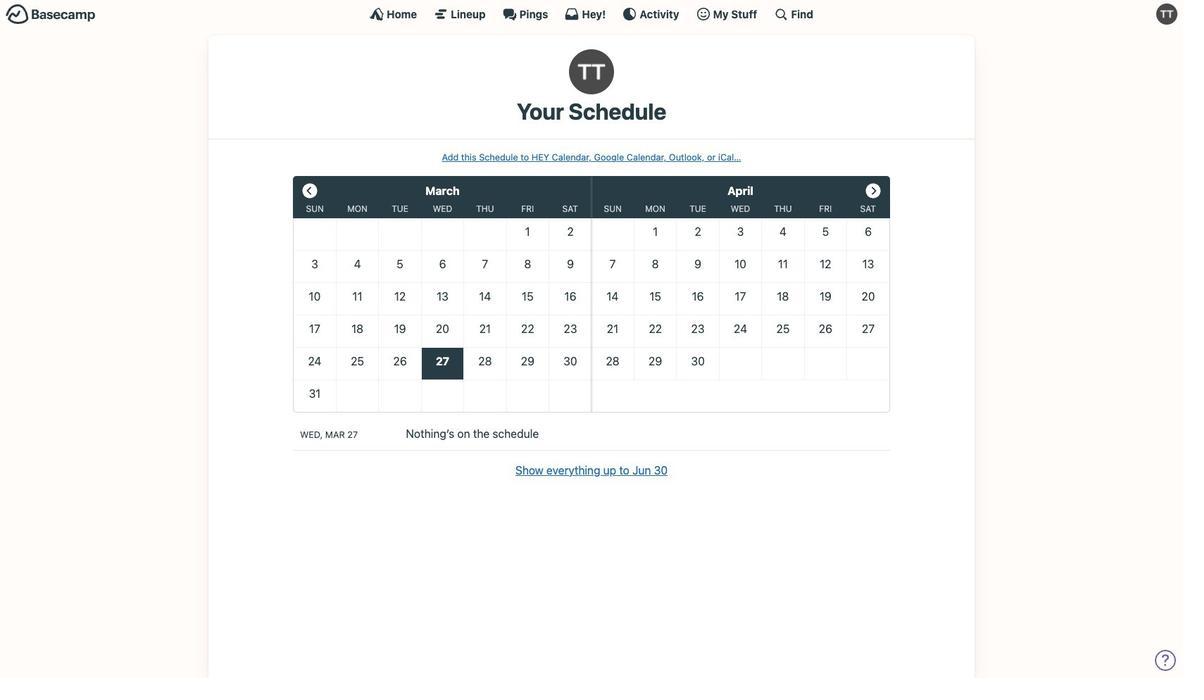 Task type: describe. For each thing, give the bounding box(es) containing it.
keyboard shortcut: ⌘ + / image
[[774, 7, 788, 21]]

main element
[[0, 0, 1183, 27]]

0 horizontal spatial terry turtle image
[[569, 49, 614, 94]]



Task type: locate. For each thing, give the bounding box(es) containing it.
1 horizontal spatial terry turtle image
[[1156, 4, 1177, 25]]

switch accounts image
[[6, 4, 96, 25]]

1 vertical spatial terry turtle image
[[569, 49, 614, 94]]

terry turtle image
[[1156, 4, 1177, 25], [569, 49, 614, 94]]

terry turtle image inside main element
[[1156, 4, 1177, 25]]

0 vertical spatial terry turtle image
[[1156, 4, 1177, 25]]



Task type: vqa. For each thing, say whether or not it's contained in the screenshot.
Terry Turtle image
yes



